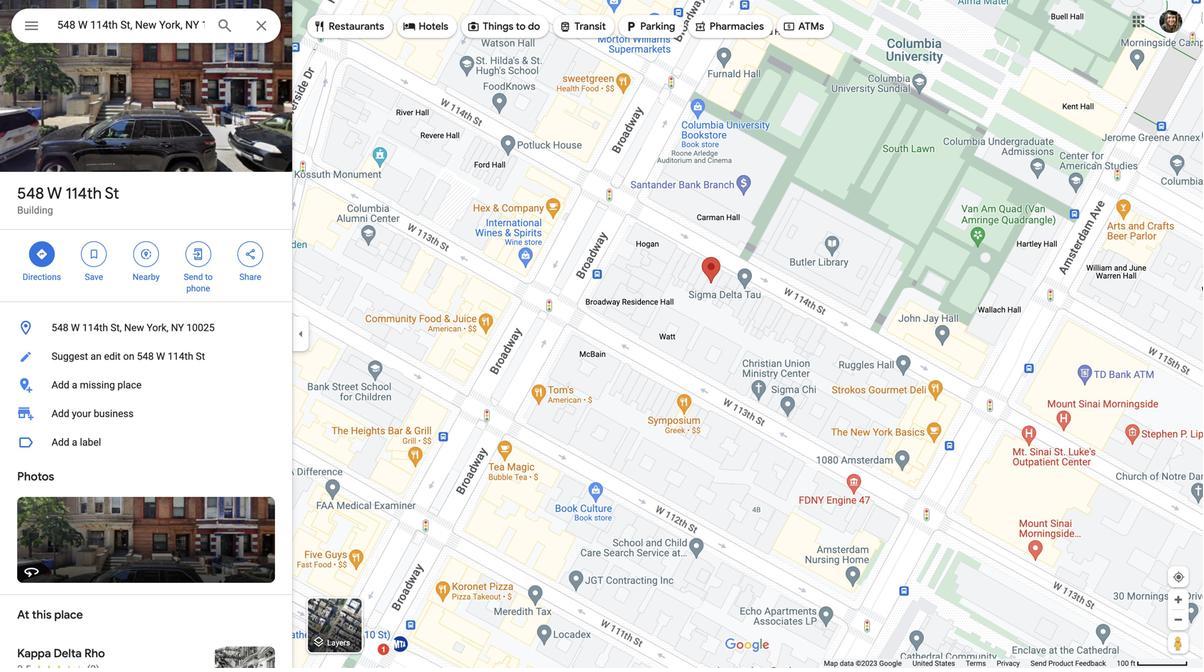 Task type: describe. For each thing, give the bounding box(es) containing it.

[[559, 19, 572, 34]]

actions for 548 w 114th st region
[[0, 230, 292, 302]]

ny
[[171, 322, 184, 334]]

terms button
[[966, 659, 986, 668]]


[[140, 246, 153, 262]]

united states button
[[913, 659, 955, 668]]

directions
[[23, 272, 61, 282]]

building
[[17, 205, 53, 216]]


[[403, 19, 416, 34]]

548 for st,
[[52, 322, 68, 334]]


[[313, 19, 326, 34]]

add a missing place
[[52, 379, 142, 391]]

send for send to phone
[[184, 272, 203, 282]]

548 W 114th St, New York, NY 10025 field
[[11, 9, 281, 43]]

your
[[72, 408, 91, 420]]

new
[[124, 322, 144, 334]]

at this place
[[17, 608, 83, 623]]

send product feedback button
[[1031, 659, 1106, 668]]

layers
[[327, 639, 350, 647]]

add a label button
[[0, 428, 292, 457]]

united states
[[913, 659, 955, 668]]

edit
[[104, 351, 121, 362]]

add for add a label
[[52, 437, 69, 448]]

548 w 114th st, new york, ny 10025
[[52, 322, 215, 334]]

114th for st
[[66, 183, 102, 203]]

send product feedback
[[1031, 659, 1106, 668]]

restaurants
[[329, 20, 384, 33]]

share
[[239, 272, 261, 282]]

548 w 114th st, new york, ny 10025 button
[[0, 314, 292, 342]]

add a label
[[52, 437, 101, 448]]

zoom in image
[[1173, 595, 1184, 605]]

100
[[1117, 659, 1129, 668]]

 pharmacies
[[694, 19, 764, 34]]

548 inside button
[[137, 351, 154, 362]]

st,
[[111, 322, 122, 334]]

114th inside button
[[168, 351, 193, 362]]

save
[[85, 272, 103, 282]]

 hotels
[[403, 19, 449, 34]]

0 horizontal spatial place
[[54, 608, 83, 623]]

ft
[[1131, 659, 1136, 668]]


[[694, 19, 707, 34]]

feedback
[[1076, 659, 1106, 668]]

send to phone
[[184, 272, 213, 294]]

business
[[94, 408, 134, 420]]

do
[[528, 20, 540, 33]]

place inside button
[[117, 379, 142, 391]]

missing
[[80, 379, 115, 391]]

pharmacies
[[710, 20, 764, 33]]

terms
[[966, 659, 986, 668]]

parking
[[640, 20, 676, 33]]

data
[[840, 659, 854, 668]]

548 for st
[[17, 183, 44, 203]]

114th for st,
[[82, 322, 108, 334]]

map data ©2023 google
[[824, 659, 902, 668]]

st inside button
[[196, 351, 205, 362]]

w inside button
[[156, 351, 165, 362]]

privacy
[[997, 659, 1020, 668]]

suggest an edit on 548 w 114th st
[[52, 351, 205, 362]]

to inside the send to phone
[[205, 272, 213, 282]]


[[88, 246, 100, 262]]

100 ft button
[[1117, 659, 1188, 668]]

from your device image
[[1173, 571, 1186, 584]]

show street view coverage image
[[1168, 633, 1189, 654]]

100 ft
[[1117, 659, 1136, 668]]

york,
[[147, 322, 169, 334]]


[[192, 246, 205, 262]]

add for add your business
[[52, 408, 69, 420]]



Task type: vqa. For each thing, say whether or not it's contained in the screenshot.
Stop
no



Task type: locate. For each thing, give the bounding box(es) containing it.
footer inside google maps element
[[824, 659, 1117, 668]]

1 vertical spatial a
[[72, 437, 77, 448]]

add left "label"
[[52, 437, 69, 448]]

114th
[[66, 183, 102, 203], [82, 322, 108, 334], [168, 351, 193, 362]]

suggest
[[52, 351, 88, 362]]

google
[[880, 659, 902, 668]]

to inside the  things to do
[[516, 20, 526, 33]]

1 horizontal spatial place
[[117, 379, 142, 391]]

10025
[[187, 322, 215, 334]]

w up building
[[47, 183, 62, 203]]

0 vertical spatial add
[[52, 379, 69, 391]]

1 horizontal spatial 548
[[52, 322, 68, 334]]

548 inside 548 w 114th st building
[[17, 183, 44, 203]]

footer containing map data ©2023 google
[[824, 659, 1117, 668]]

2 a from the top
[[72, 437, 77, 448]]

states
[[935, 659, 955, 668]]

1 vertical spatial st
[[196, 351, 205, 362]]

3.5 stars 2 reviews image
[[17, 663, 100, 668]]

1 horizontal spatial send
[[1031, 659, 1047, 668]]

548 up suggest
[[52, 322, 68, 334]]

548 inside button
[[52, 322, 68, 334]]

0 horizontal spatial st
[[105, 183, 119, 203]]

label
[[80, 437, 101, 448]]

a left "label"
[[72, 437, 77, 448]]

2 vertical spatial 114th
[[168, 351, 193, 362]]

0 horizontal spatial w
[[47, 183, 62, 203]]

hotels
[[419, 20, 449, 33]]

add for add a missing place
[[52, 379, 69, 391]]

548 up building
[[17, 183, 44, 203]]


[[35, 246, 48, 262]]

nearby
[[133, 272, 160, 282]]

kappa delta rho
[[17, 647, 105, 661]]

w inside button
[[71, 322, 80, 334]]

st inside 548 w 114th st building
[[105, 183, 119, 203]]

 button
[[11, 9, 52, 46]]

©2023
[[856, 659, 878, 668]]

548 w 114th st building
[[17, 183, 119, 216]]


[[467, 19, 480, 34]]

on
[[123, 351, 134, 362]]

114th left st,
[[82, 322, 108, 334]]

1 vertical spatial add
[[52, 408, 69, 420]]

send
[[184, 272, 203, 282], [1031, 659, 1047, 668]]

map
[[824, 659, 838, 668]]

send up the phone
[[184, 272, 203, 282]]

a for label
[[72, 437, 77, 448]]

1 vertical spatial place
[[54, 608, 83, 623]]

send inside the send to phone
[[184, 272, 203, 282]]

None field
[[57, 16, 205, 34]]

none field inside 548 w 114th st, new york, ny 10025 field
[[57, 16, 205, 34]]

place right this at the bottom left of page
[[54, 608, 83, 623]]

kappa delta rho link
[[0, 635, 292, 668]]

548 right on
[[137, 351, 154, 362]]

1 vertical spatial w
[[71, 322, 80, 334]]

delta
[[54, 647, 82, 661]]

place down on
[[117, 379, 142, 391]]

2 vertical spatial w
[[156, 351, 165, 362]]

0 vertical spatial w
[[47, 183, 62, 203]]

548 w 114th st main content
[[0, 0, 292, 668]]

photos
[[17, 470, 54, 484]]

0 horizontal spatial to
[[205, 272, 213, 282]]

 restaurants
[[313, 19, 384, 34]]

send left the product
[[1031, 659, 1047, 668]]

548
[[17, 183, 44, 203], [52, 322, 68, 334], [137, 351, 154, 362]]

footer
[[824, 659, 1117, 668]]

st
[[105, 183, 119, 203], [196, 351, 205, 362]]

add inside 'link'
[[52, 408, 69, 420]]

0 vertical spatial a
[[72, 379, 77, 391]]

w for st,
[[71, 322, 80, 334]]

114th inside 548 w 114th st building
[[66, 183, 102, 203]]

add
[[52, 379, 69, 391], [52, 408, 69, 420], [52, 437, 69, 448]]

0 horizontal spatial send
[[184, 272, 203, 282]]

kappa
[[17, 647, 51, 661]]

2 horizontal spatial 548
[[137, 351, 154, 362]]

0 vertical spatial 114th
[[66, 183, 102, 203]]

0 horizontal spatial 548
[[17, 183, 44, 203]]

3 add from the top
[[52, 437, 69, 448]]

1 horizontal spatial to
[[516, 20, 526, 33]]

send inside button
[[1031, 659, 1047, 668]]

united
[[913, 659, 933, 668]]

rho
[[84, 647, 105, 661]]

w
[[47, 183, 62, 203], [71, 322, 80, 334], [156, 351, 165, 362]]

suggest an edit on 548 w 114th st button
[[0, 342, 292, 371]]

1 vertical spatial 548
[[52, 322, 68, 334]]

1 horizontal spatial st
[[196, 351, 205, 362]]

add left your
[[52, 408, 69, 420]]

1 vertical spatial 114th
[[82, 322, 108, 334]]

google maps element
[[0, 0, 1203, 668]]

atms
[[799, 20, 824, 33]]

add down suggest
[[52, 379, 69, 391]]

to left do
[[516, 20, 526, 33]]

google account: giulia masi  
(giulia.masi@adept.ai) image
[[1160, 10, 1183, 33]]


[[783, 19, 796, 34]]

 parking
[[625, 19, 676, 34]]

2 add from the top
[[52, 408, 69, 420]]

114th inside button
[[82, 322, 108, 334]]

0 vertical spatial to
[[516, 20, 526, 33]]

 atms
[[783, 19, 824, 34]]


[[244, 246, 257, 262]]

a for missing
[[72, 379, 77, 391]]


[[625, 19, 638, 34]]

product
[[1049, 659, 1074, 668]]

w for st
[[47, 183, 62, 203]]

0 vertical spatial 548
[[17, 183, 44, 203]]

transit
[[575, 20, 606, 33]]

at
[[17, 608, 29, 623]]

0 vertical spatial send
[[184, 272, 203, 282]]

1 horizontal spatial w
[[71, 322, 80, 334]]

0 vertical spatial st
[[105, 183, 119, 203]]

 transit
[[559, 19, 606, 34]]

an
[[91, 351, 102, 362]]

0 vertical spatial place
[[117, 379, 142, 391]]

place
[[117, 379, 142, 391], [54, 608, 83, 623]]

1 vertical spatial to
[[205, 272, 213, 282]]

add your business
[[52, 408, 134, 420]]

2 horizontal spatial w
[[156, 351, 165, 362]]

add a missing place button
[[0, 371, 292, 400]]

 things to do
[[467, 19, 540, 34]]

2 vertical spatial 548
[[137, 351, 154, 362]]

114th down ny
[[168, 351, 193, 362]]

a
[[72, 379, 77, 391], [72, 437, 77, 448]]

things
[[483, 20, 514, 33]]

zoom out image
[[1173, 615, 1184, 625]]

privacy button
[[997, 659, 1020, 668]]

to
[[516, 20, 526, 33], [205, 272, 213, 282]]

this
[[32, 608, 52, 623]]

 search field
[[11, 9, 281, 46]]

w down york,
[[156, 351, 165, 362]]

1 a from the top
[[72, 379, 77, 391]]

to up the phone
[[205, 272, 213, 282]]

send for send product feedback
[[1031, 659, 1047, 668]]

phone
[[186, 284, 210, 294]]

a left the missing
[[72, 379, 77, 391]]

collapse side panel image
[[293, 326, 309, 342]]

114th up 
[[66, 183, 102, 203]]

w inside 548 w 114th st building
[[47, 183, 62, 203]]

add your business link
[[0, 400, 292, 428]]

w up suggest
[[71, 322, 80, 334]]

1 add from the top
[[52, 379, 69, 391]]


[[23, 15, 40, 36]]

1 vertical spatial send
[[1031, 659, 1047, 668]]

2 vertical spatial add
[[52, 437, 69, 448]]



